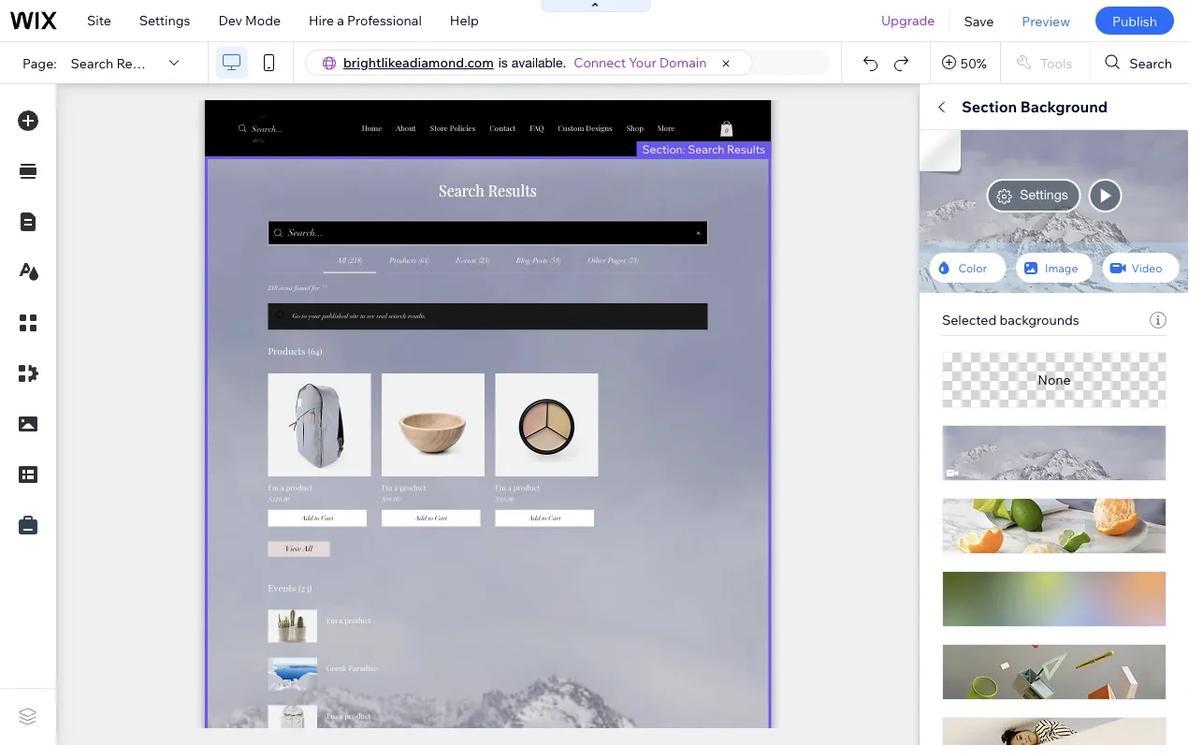 Task type: locate. For each thing, give the bounding box(es) containing it.
search results up the
[[943, 497, 1033, 513]]

section background down tools button
[[962, 97, 1108, 116]]

a
[[337, 12, 344, 29]]

title down selected
[[943, 400, 969, 416]]

1 horizontal spatial settings
[[955, 578, 999, 592]]

is available. connect your domain
[[499, 54, 707, 71]]

section background
[[962, 97, 1108, 116], [943, 192, 1066, 208]]

tools
[[1041, 55, 1073, 71]]

color
[[959, 261, 987, 275]]

section
[[962, 97, 1018, 116], [943, 192, 990, 208]]

settings
[[139, 12, 190, 29], [1021, 187, 1069, 202], [955, 578, 999, 592]]

image
[[1045, 261, 1079, 275]]

title
[[943, 307, 969, 323], [943, 400, 969, 416]]

settings down from on the right bottom of page
[[955, 578, 999, 592]]

hire a professional
[[309, 12, 422, 29]]

settings button
[[943, 574, 1011, 596]]

search button
[[1091, 42, 1190, 83]]

1 vertical spatial settings
[[1021, 187, 1069, 202]]

your
[[629, 54, 657, 71]]

section: search results
[[643, 142, 766, 156]]

background
[[1021, 97, 1108, 116], [992, 192, 1066, 208]]

connect
[[574, 54, 626, 71]]

search results
[[71, 55, 161, 71], [955, 344, 1058, 362], [955, 436, 1058, 455], [943, 497, 1033, 513]]

search inside manage the content of search results from your dashboard.
[[1084, 529, 1126, 545]]

0 vertical spatial section background
[[962, 97, 1108, 116]]

0 vertical spatial title
[[943, 307, 969, 323]]

50% button
[[931, 42, 1000, 83]]

background down content
[[992, 192, 1066, 208]]

background down tools
[[1021, 97, 1108, 116]]

section background down content
[[943, 192, 1066, 208]]

0 vertical spatial section
[[962, 97, 1018, 116]]

change
[[1078, 242, 1119, 256]]

brightlikeadiamond.com
[[344, 54, 494, 71]]

dashboard.
[[1053, 546, 1123, 562]]

content
[[977, 146, 1026, 162]]

results inside manage the content of search results from your dashboard.
[[943, 546, 987, 562]]

is
[[499, 55, 508, 70]]

from
[[990, 546, 1019, 562]]

hire
[[309, 12, 334, 29]]

preview
[[1022, 12, 1071, 29]]

0 horizontal spatial settings
[[139, 12, 190, 29]]

settings down content
[[1021, 187, 1069, 202]]

50%
[[961, 55, 987, 71]]

search
[[71, 55, 113, 71], [1130, 55, 1173, 71], [688, 142, 725, 156], [955, 344, 1004, 362], [955, 436, 1004, 455], [943, 497, 985, 513], [1084, 529, 1126, 545]]

site
[[87, 12, 111, 29]]

1 vertical spatial title
[[943, 400, 969, 416]]

of
[[1068, 529, 1081, 545]]

available.
[[512, 55, 567, 70]]

search results down the site
[[71, 55, 161, 71]]

layout
[[1115, 146, 1157, 162]]

1 vertical spatial section background
[[943, 192, 1066, 208]]

title down color
[[943, 307, 969, 323]]

results
[[116, 55, 161, 71], [727, 142, 766, 156], [1007, 344, 1058, 362], [1007, 436, 1058, 455], [988, 497, 1033, 513], [943, 546, 987, 562]]

2 horizontal spatial settings
[[1021, 187, 1069, 202]]

backgrounds
[[1000, 312, 1080, 328]]

2 vertical spatial settings
[[955, 578, 999, 592]]

section down content
[[943, 192, 990, 208]]

1 vertical spatial section
[[943, 192, 990, 208]]

content
[[1018, 529, 1066, 545]]

tools button
[[1001, 42, 1090, 83]]

settings left dev
[[139, 12, 190, 29]]

section down 50% at the top right of the page
[[962, 97, 1018, 116]]

settings inside button
[[955, 578, 999, 592]]

selected backgrounds
[[943, 312, 1080, 328]]



Task type: describe. For each thing, give the bounding box(es) containing it.
publish button
[[1096, 7, 1175, 35]]

manage the content of search results from your dashboard.
[[943, 529, 1126, 562]]

edit
[[988, 97, 1017, 116]]

upgrade
[[882, 12, 935, 29]]

2 title from the top
[[943, 400, 969, 416]]

dev mode
[[218, 12, 281, 29]]

selected
[[943, 312, 997, 328]]

save
[[964, 12, 994, 29]]

search results down none
[[955, 436, 1058, 455]]

quick
[[943, 97, 985, 116]]

1 vertical spatial background
[[992, 192, 1066, 208]]

domain
[[660, 54, 707, 71]]

save button
[[950, 0, 1008, 41]]

search results down selected backgrounds
[[955, 344, 1058, 362]]

none
[[1038, 372, 1071, 388]]

preview button
[[1008, 0, 1085, 41]]

the
[[995, 529, 1015, 545]]

dev
[[218, 12, 242, 29]]

search inside button
[[1130, 55, 1173, 71]]

1 title from the top
[[943, 307, 969, 323]]

professional
[[347, 12, 422, 29]]

your
[[1022, 546, 1050, 562]]

section:
[[643, 142, 686, 156]]

quick edit
[[943, 97, 1017, 116]]

publish
[[1113, 12, 1158, 29]]

manage
[[943, 529, 992, 545]]

mode
[[245, 12, 281, 29]]

0 vertical spatial settings
[[139, 12, 190, 29]]

video
[[1132, 261, 1163, 275]]

0 vertical spatial background
[[1021, 97, 1108, 116]]

help
[[450, 12, 479, 29]]

change button
[[1066, 238, 1132, 260]]



Task type: vqa. For each thing, say whether or not it's contained in the screenshot.
blank on the top left of page
no



